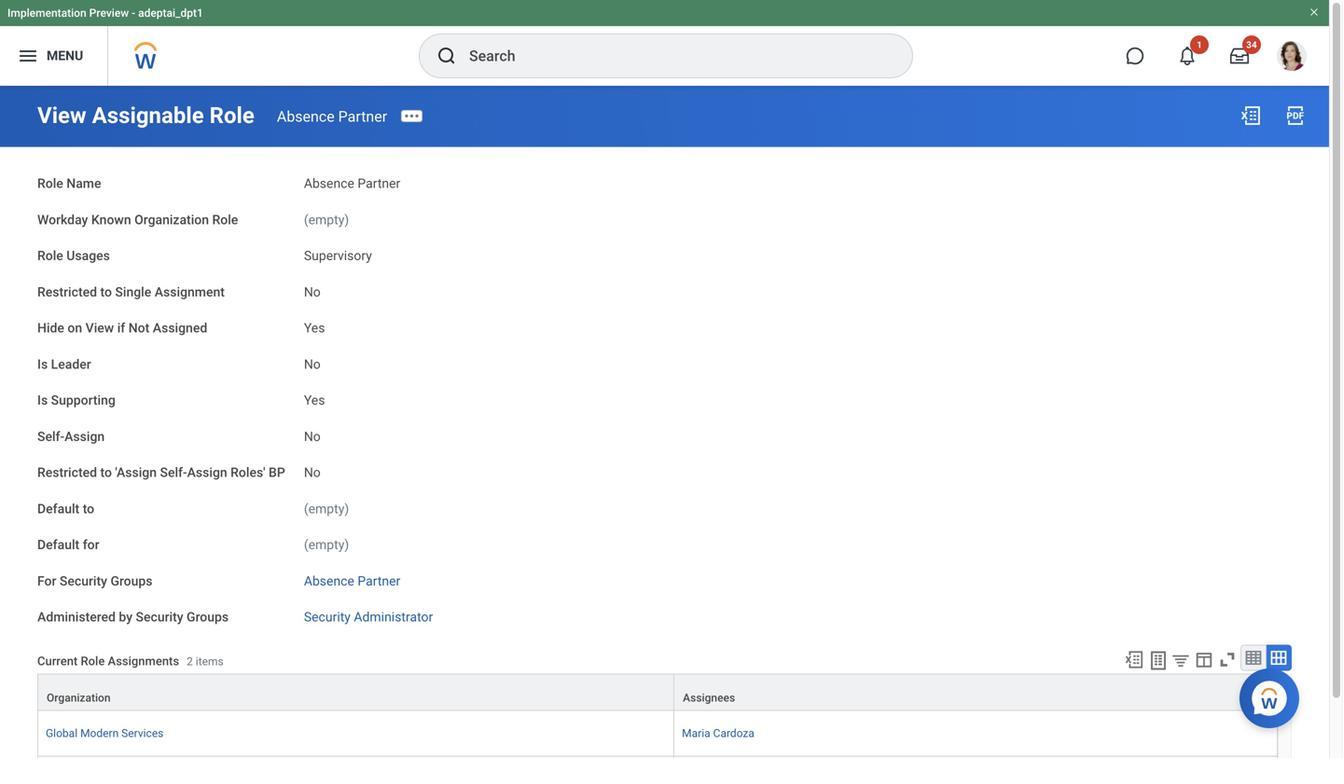 Task type: vqa. For each thing, say whether or not it's contained in the screenshot.
Partner
yes



Task type: describe. For each thing, give the bounding box(es) containing it.
restricted to single assignment element
[[304, 273, 321, 301]]

on
[[68, 320, 82, 336]]

modern
[[80, 727, 119, 740]]

(empty) for default for
[[304, 537, 349, 553]]

table image
[[1244, 649, 1263, 667]]

current
[[37, 654, 78, 668]]

restricted to 'assign self-assign roles' bp element
[[304, 454, 321, 482]]

is leader element
[[304, 345, 321, 373]]

for
[[83, 537, 99, 553]]

34 button
[[1219, 35, 1261, 76]]

supervisory element
[[304, 244, 372, 263]]

menu
[[47, 48, 83, 64]]

2
[[187, 655, 193, 668]]

-
[[132, 7, 135, 20]]

absence for for security groups
[[304, 573, 354, 589]]

absence partner for view assignable role
[[277, 107, 387, 125]]

hide on view if not assigned element
[[304, 309, 325, 337]]

1 horizontal spatial self-
[[160, 465, 187, 480]]

workday known organization role
[[37, 212, 238, 227]]

Search Workday  search field
[[469, 35, 874, 76]]

default for default for
[[37, 537, 79, 553]]

current role assignments 2 items
[[37, 654, 224, 668]]

supporting
[[51, 393, 116, 408]]

click to view/edit grid preferences image
[[1194, 649, 1214, 670]]

yes for is supporting
[[304, 393, 325, 408]]

assignable
[[92, 102, 204, 129]]

0 vertical spatial assign
[[64, 429, 105, 444]]

restricted to single assignment
[[37, 284, 225, 300]]

partner for for security groups
[[358, 573, 400, 589]]

is supporting element
[[304, 382, 325, 409]]

export to worksheets image
[[1147, 649, 1170, 672]]

is for is supporting
[[37, 393, 48, 408]]

2 cell from the left
[[674, 757, 1278, 758]]

(empty) for workday known organization role
[[304, 212, 349, 227]]

toolbar inside view assignable role main content
[[1115, 645, 1292, 674]]

known
[[91, 212, 131, 227]]

0 vertical spatial groups
[[110, 573, 153, 589]]

implementation preview -   adeptai_dpt1
[[7, 7, 203, 20]]

leader
[[51, 357, 91, 372]]

expand table image
[[1269, 649, 1288, 667]]

restricted for restricted to single assignment
[[37, 284, 97, 300]]

administered by security groups
[[37, 610, 229, 625]]

security administrator
[[304, 610, 433, 625]]

to for single
[[100, 284, 112, 300]]

view assignable role main content
[[0, 86, 1329, 758]]

cardoza
[[713, 727, 754, 740]]

no for restricted to 'assign self-assign roles' bp
[[304, 465, 321, 480]]

1
[[1197, 39, 1202, 50]]

assigned
[[153, 320, 207, 336]]

1 button
[[1167, 35, 1209, 76]]

yes for hide on view if not assigned
[[304, 320, 325, 336]]

maria cardoza
[[682, 727, 754, 740]]

assignment
[[155, 284, 225, 300]]

row for role name
[[37, 711, 1278, 757]]

global
[[46, 727, 78, 740]]

export to excel image for current role assignments
[[1124, 649, 1144, 670]]

services
[[121, 727, 164, 740]]

absence for view assignable role
[[277, 107, 335, 125]]

no for self-assign
[[304, 429, 321, 444]]

organization button
[[38, 675, 674, 710]]

is leader
[[37, 357, 91, 372]]

2 vertical spatial to
[[83, 501, 94, 517]]

global modern services
[[46, 727, 164, 740]]

2 horizontal spatial security
[[304, 610, 351, 625]]

1 horizontal spatial groups
[[187, 610, 229, 625]]

row for view assignable role
[[37, 674, 1278, 711]]

maria
[[682, 727, 710, 740]]

menu banner
[[0, 0, 1329, 86]]

hide on view if not assigned
[[37, 320, 207, 336]]

role left "usages"
[[37, 248, 63, 263]]

role usages
[[37, 248, 110, 263]]



Task type: locate. For each thing, give the bounding box(es) containing it.
1 vertical spatial export to excel image
[[1124, 649, 1144, 670]]

restricted up default to
[[37, 465, 97, 480]]

security right by
[[136, 610, 183, 625]]

2 (empty) from the top
[[304, 501, 349, 517]]

default left for on the bottom left of the page
[[37, 537, 79, 553]]

2 row from the top
[[37, 711, 1278, 757]]

0 vertical spatial absence
[[277, 107, 335, 125]]

role name
[[37, 176, 101, 191]]

role right the assignable
[[210, 102, 255, 129]]

0 vertical spatial absence partner
[[277, 107, 387, 125]]

assignments
[[108, 654, 179, 668]]

row down maria on the bottom right of the page
[[37, 757, 1278, 758]]

1 horizontal spatial assign
[[187, 465, 227, 480]]

no for is leader
[[304, 357, 321, 372]]

1 row from the top
[[37, 674, 1278, 711]]

2 vertical spatial partner
[[358, 573, 400, 589]]

partner inside role name element
[[358, 176, 400, 191]]

1 cell from the left
[[37, 757, 674, 758]]

assignees
[[683, 692, 735, 705]]

1 vertical spatial default
[[37, 537, 79, 553]]

to for 'assign
[[100, 465, 112, 480]]

role
[[210, 102, 255, 129], [37, 176, 63, 191], [212, 212, 238, 227], [37, 248, 63, 263], [81, 654, 105, 668]]

0 horizontal spatial self-
[[37, 429, 64, 444]]

default
[[37, 501, 79, 517], [37, 537, 79, 553]]

administrator
[[354, 610, 433, 625]]

0 horizontal spatial security
[[60, 573, 107, 589]]

0 horizontal spatial groups
[[110, 573, 153, 589]]

menu button
[[0, 26, 107, 86]]

bp
[[269, 465, 285, 480]]

absence up supervisory element
[[304, 176, 354, 191]]

view
[[37, 102, 86, 129], [85, 320, 114, 336]]

is for is leader
[[37, 357, 48, 372]]

groups
[[110, 573, 153, 589], [187, 610, 229, 625]]

0 vertical spatial absence partner link
[[277, 107, 387, 125]]

2 is from the top
[[37, 393, 48, 408]]

1 is from the top
[[37, 357, 48, 372]]

2 no from the top
[[304, 357, 321, 372]]

to left 'assign
[[100, 465, 112, 480]]

export to excel image for view assignable role
[[1240, 104, 1262, 127]]

workday
[[37, 212, 88, 227]]

absence partner link up security administrator link
[[304, 570, 400, 589]]

preview
[[89, 7, 129, 20]]

organization right known
[[134, 212, 209, 227]]

for
[[37, 573, 56, 589]]

to left single
[[100, 284, 112, 300]]

default up "default for"
[[37, 501, 79, 517]]

absence
[[277, 107, 335, 125], [304, 176, 354, 191], [304, 573, 354, 589]]

yes up is leader element on the left top
[[304, 320, 325, 336]]

select to filter grid data image
[[1171, 650, 1191, 670]]

groups up administered by security groups
[[110, 573, 153, 589]]

0 vertical spatial to
[[100, 284, 112, 300]]

security administrator link
[[304, 606, 433, 625]]

0 vertical spatial partner
[[338, 107, 387, 125]]

for security groups
[[37, 573, 153, 589]]

export to excel image left export to worksheets icon
[[1124, 649, 1144, 670]]

0 vertical spatial view
[[37, 102, 86, 129]]

row down assignees on the right of the page
[[37, 711, 1278, 757]]

to
[[100, 284, 112, 300], [100, 465, 112, 480], [83, 501, 94, 517]]

default to
[[37, 501, 94, 517]]

usages
[[66, 248, 110, 263]]

absence partner link for for security groups
[[304, 570, 400, 589]]

security left administrator
[[304, 610, 351, 625]]

1 vertical spatial view
[[85, 320, 114, 336]]

restricted to 'assign self-assign roles' bp
[[37, 465, 285, 480]]

export to excel image left "view printable version (pdf)" image on the top of the page
[[1240, 104, 1262, 127]]

3 no from the top
[[304, 429, 321, 444]]

implementation
[[7, 7, 86, 20]]

row containing organization
[[37, 674, 1278, 711]]

2 default from the top
[[37, 537, 79, 553]]

absence partner link up role name element
[[277, 107, 387, 125]]

1 yes from the top
[[304, 320, 325, 336]]

security right for
[[60, 573, 107, 589]]

export to excel image
[[1240, 104, 1262, 127], [1124, 649, 1144, 670]]

notifications large image
[[1178, 47, 1197, 65]]

if
[[117, 320, 125, 336]]

0 vertical spatial export to excel image
[[1240, 104, 1262, 127]]

no for restricted to single assignment
[[304, 284, 321, 300]]

restricted for restricted to 'assign self-assign roles' bp
[[37, 465, 97, 480]]

assignees button
[[674, 675, 1277, 710]]

0 vertical spatial is
[[37, 357, 48, 372]]

1 vertical spatial organization
[[47, 692, 111, 705]]

is left 'leader'
[[37, 357, 48, 372]]

is supporting
[[37, 393, 116, 408]]

4 no from the top
[[304, 465, 321, 480]]

name
[[66, 176, 101, 191]]

view down "menu"
[[37, 102, 86, 129]]

self- down "is supporting"
[[37, 429, 64, 444]]

0 vertical spatial restricted
[[37, 284, 97, 300]]

absence partner up security administrator link
[[304, 573, 400, 589]]

absence partner up role name element
[[277, 107, 387, 125]]

role name element
[[304, 165, 400, 192]]

partner up security administrator link
[[358, 573, 400, 589]]

1 horizontal spatial security
[[136, 610, 183, 625]]

cell down assignees popup button
[[674, 757, 1278, 758]]

2 vertical spatial absence partner
[[304, 573, 400, 589]]

row up maria on the bottom right of the page
[[37, 674, 1278, 711]]

1 vertical spatial absence
[[304, 176, 354, 191]]

no up is supporting "element"
[[304, 357, 321, 372]]

absence partner link
[[277, 107, 387, 125], [304, 570, 400, 589]]

self-
[[37, 429, 64, 444], [160, 465, 187, 480]]

2 yes from the top
[[304, 393, 325, 408]]

(empty)
[[304, 212, 349, 227], [304, 501, 349, 517], [304, 537, 349, 553]]

toolbar
[[1115, 645, 1292, 674]]

global modern services link
[[46, 723, 164, 740]]

absence partner
[[277, 107, 387, 125], [304, 176, 400, 191], [304, 573, 400, 589]]

administered
[[37, 610, 116, 625]]

absence up role name element
[[277, 107, 335, 125]]

role up assignment
[[212, 212, 238, 227]]

organization
[[134, 212, 209, 227], [47, 692, 111, 705]]

absence partner link for view assignable role
[[277, 107, 387, 125]]

assign down supporting
[[64, 429, 105, 444]]

1 no from the top
[[304, 284, 321, 300]]

1 vertical spatial absence partner
[[304, 176, 400, 191]]

cell down organization popup button
[[37, 757, 674, 758]]

partner up supervisory element
[[358, 176, 400, 191]]

adeptai_dpt1
[[138, 7, 203, 20]]

1 vertical spatial yes
[[304, 393, 325, 408]]

role right current
[[81, 654, 105, 668]]

1 vertical spatial (empty)
[[304, 501, 349, 517]]

0 vertical spatial default
[[37, 501, 79, 517]]

cell
[[37, 757, 674, 758], [674, 757, 1278, 758]]

no up hide on view if not assigned element
[[304, 284, 321, 300]]

organization inside popup button
[[47, 692, 111, 705]]

0 horizontal spatial assign
[[64, 429, 105, 444]]

inbox large image
[[1230, 47, 1249, 65]]

(empty) for default to
[[304, 501, 349, 517]]

yes up self-assign element
[[304, 393, 325, 408]]

no up restricted to 'assign self-assign roles' bp element
[[304, 429, 321, 444]]

absence partner for for security groups
[[304, 573, 400, 589]]

assign left roles'
[[187, 465, 227, 480]]

no right bp
[[304, 465, 321, 480]]

0 vertical spatial (empty)
[[304, 212, 349, 227]]

3 (empty) from the top
[[304, 537, 349, 553]]

default for
[[37, 537, 99, 553]]

1 (empty) from the top
[[304, 212, 349, 227]]

1 vertical spatial self-
[[160, 465, 187, 480]]

absence up security administrator link
[[304, 573, 354, 589]]

close environment banner image
[[1309, 7, 1320, 18]]

partner for view assignable role
[[338, 107, 387, 125]]

1 vertical spatial groups
[[187, 610, 229, 625]]

search image
[[436, 45, 458, 67]]

1 vertical spatial is
[[37, 393, 48, 408]]

is
[[37, 357, 48, 372], [37, 393, 48, 408]]

to up for on the bottom left of the page
[[83, 501, 94, 517]]

hide
[[37, 320, 64, 336]]

partner up role name element
[[338, 107, 387, 125]]

0 horizontal spatial export to excel image
[[1124, 649, 1144, 670]]

1 horizontal spatial organization
[[134, 212, 209, 227]]

0 vertical spatial yes
[[304, 320, 325, 336]]

self-assign
[[37, 429, 105, 444]]

groups up items
[[187, 610, 229, 625]]

row
[[37, 674, 1278, 711], [37, 711, 1278, 757], [37, 757, 1278, 758]]

assign
[[64, 429, 105, 444], [187, 465, 227, 480]]

maria cardoza link
[[682, 723, 754, 740]]

organization up global
[[47, 692, 111, 705]]

0 vertical spatial organization
[[134, 212, 209, 227]]

not
[[128, 320, 150, 336]]

2 restricted from the top
[[37, 465, 97, 480]]

self-assign element
[[304, 418, 321, 445]]

security
[[60, 573, 107, 589], [136, 610, 183, 625], [304, 610, 351, 625]]

partner
[[338, 107, 387, 125], [358, 176, 400, 191], [358, 573, 400, 589]]

1 vertical spatial assign
[[187, 465, 227, 480]]

1 default from the top
[[37, 501, 79, 517]]

roles'
[[231, 465, 265, 480]]

2 vertical spatial absence
[[304, 573, 354, 589]]

profile logan mcneil image
[[1277, 41, 1307, 75]]

row containing global modern services
[[37, 711, 1278, 757]]

3 row from the top
[[37, 757, 1278, 758]]

items
[[196, 655, 224, 668]]

1 vertical spatial absence partner link
[[304, 570, 400, 589]]

0 vertical spatial self-
[[37, 429, 64, 444]]

supervisory
[[304, 248, 372, 263]]

absence inside role name element
[[304, 176, 354, 191]]

view printable version (pdf) image
[[1284, 104, 1307, 127]]

1 vertical spatial to
[[100, 465, 112, 480]]

2 vertical spatial (empty)
[[304, 537, 349, 553]]

single
[[115, 284, 151, 300]]

absence partner up supervisory element
[[304, 176, 400, 191]]

1 restricted from the top
[[37, 284, 97, 300]]

no
[[304, 284, 321, 300], [304, 357, 321, 372], [304, 429, 321, 444], [304, 465, 321, 480]]

restricted
[[37, 284, 97, 300], [37, 465, 97, 480]]

default for default to
[[37, 501, 79, 517]]

1 vertical spatial partner
[[358, 176, 400, 191]]

1 horizontal spatial export to excel image
[[1240, 104, 1262, 127]]

fullscreen image
[[1217, 649, 1238, 670]]

justify image
[[17, 45, 39, 67]]

view left if
[[85, 320, 114, 336]]

by
[[119, 610, 132, 625]]

restricted down role usages
[[37, 284, 97, 300]]

yes
[[304, 320, 325, 336], [304, 393, 325, 408]]

34
[[1246, 39, 1257, 50]]

1 vertical spatial restricted
[[37, 465, 97, 480]]

view assignable role
[[37, 102, 255, 129]]

'assign
[[115, 465, 157, 480]]

self- right 'assign
[[160, 465, 187, 480]]

is left supporting
[[37, 393, 48, 408]]

0 horizontal spatial organization
[[47, 692, 111, 705]]

role left name
[[37, 176, 63, 191]]



